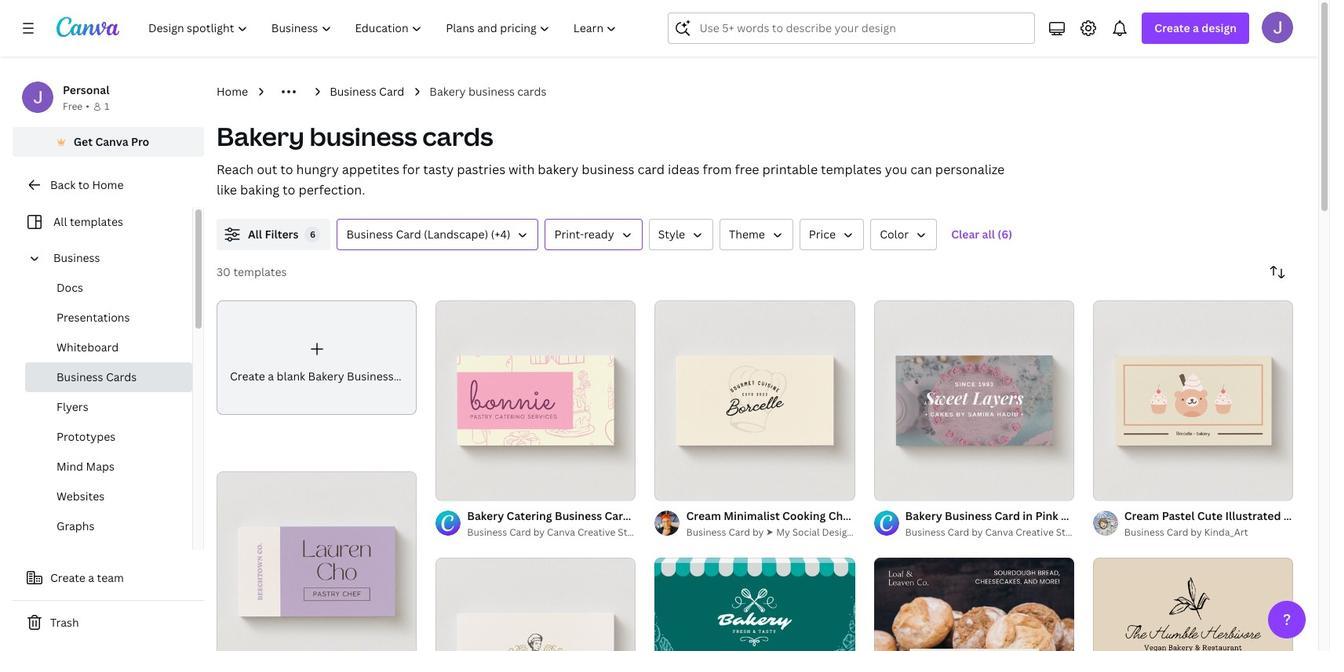 Task type: locate. For each thing, give the bounding box(es) containing it.
0 vertical spatial cards
[[517, 84, 546, 99]]

maps
[[86, 459, 115, 474]]

0 vertical spatial a
[[1193, 20, 1199, 35]]

Search search field
[[699, 13, 1025, 43]]

business card by canva creative studio link
[[467, 525, 648, 541], [905, 525, 1086, 541]]

get canva pro button
[[13, 127, 204, 157]]

1 horizontal spatial create
[[230, 369, 265, 384]]

1 horizontal spatial style
[[1173, 509, 1201, 524]]

business
[[468, 84, 515, 99], [309, 119, 417, 153], [582, 161, 634, 178]]

a inside button
[[88, 570, 94, 585]]

with
[[508, 161, 535, 178]]

of
[[453, 482, 462, 494], [672, 482, 681, 494], [891, 482, 900, 494], [1110, 482, 1119, 494]]

4 1 of 3 from the left
[[1104, 482, 1126, 494]]

1 of 3
[[447, 482, 469, 494], [666, 482, 688, 494], [885, 482, 907, 494], [1104, 482, 1126, 494]]

1 vertical spatial style
[[1173, 509, 1201, 524]]

theme button
[[720, 219, 793, 250]]

bakery
[[538, 161, 579, 178]]

1
[[104, 100, 109, 113], [447, 482, 451, 494], [666, 482, 670, 494], [885, 482, 889, 494], [1104, 482, 1108, 494]]

create inside dropdown button
[[1155, 20, 1190, 35]]

canva left pro
[[95, 134, 128, 149]]

0 horizontal spatial cream
[[686, 509, 721, 524]]

create left team
[[50, 570, 85, 585]]

6
[[310, 228, 315, 240]]

style up business card by kinda_art link
[[1173, 509, 1201, 524]]

bakery business card in pink white  photo-centric style link
[[905, 508, 1201, 525]]

cream left pastel
[[1124, 509, 1159, 524]]

all templates
[[53, 214, 123, 229]]

clear all (6)
[[951, 227, 1012, 242]]

back to home link
[[13, 169, 204, 201]]

2 of from the left
[[672, 482, 681, 494]]

graphs
[[56, 519, 95, 534]]

cream minimalist cooking chef cuisine catering business card link
[[686, 508, 1022, 525]]

2 horizontal spatial templates
[[821, 161, 882, 178]]

a for blank
[[268, 369, 274, 384]]

prototypes
[[56, 429, 116, 444]]

to
[[280, 161, 293, 178], [78, 177, 89, 192], [283, 181, 295, 199]]

bakery for bakery business cards reach out to hungry appetites for tasty pastries with bakery business card ideas from free printable templates you can personalize like baking to perfection.
[[217, 119, 304, 153]]

0 vertical spatial business
[[468, 84, 515, 99]]

1 vertical spatial create
[[230, 369, 265, 384]]

by up bakery and coffee business card image at the bottom left of page
[[533, 526, 545, 539]]

bakery inside bakery business card in pink white  photo-centric style business card by canva creative studio
[[905, 509, 942, 524]]

blank
[[277, 369, 305, 384]]

3 for bakery business card in pink white  photo-centric style
[[902, 482, 907, 494]]

all down back
[[53, 214, 67, 229]]

style down ideas
[[658, 227, 685, 242]]

chef
[[828, 509, 854, 524]]

by left ➤ in the bottom of the page
[[752, 526, 764, 539]]

price
[[809, 227, 836, 242]]

cream inside cream pastel cute illustrated bakery b business card by kinda_art
[[1124, 509, 1159, 524]]

create a blank bakery business card
[[230, 369, 422, 384]]

create left design
[[1155, 20, 1190, 35]]

business card by canva creative studio
[[467, 526, 648, 539]]

templates inside 'all templates' link
[[70, 214, 123, 229]]

1 horizontal spatial creative
[[1016, 526, 1054, 539]]

2 1 of 3 link from the left
[[655, 301, 855, 501]]

2 vertical spatial a
[[88, 570, 94, 585]]

a for team
[[88, 570, 94, 585]]

templates
[[821, 161, 882, 178], [70, 214, 123, 229], [233, 264, 287, 279]]

print-
[[554, 227, 584, 242]]

cream for cream pastel cute illustrated bakery b
[[1124, 509, 1159, 524]]

free •
[[63, 100, 89, 113]]

1 horizontal spatial home
[[217, 84, 248, 99]]

business card by canva creative studio link for bakery business card in pink white  photo-centric style
[[905, 525, 1086, 541]]

1 horizontal spatial a
[[268, 369, 274, 384]]

0 horizontal spatial creative
[[577, 526, 615, 539]]

business inside button
[[346, 227, 393, 242]]

cards
[[106, 370, 137, 384]]

0 horizontal spatial cards
[[422, 119, 493, 153]]

2 horizontal spatial create
[[1155, 20, 1190, 35]]

all
[[982, 227, 995, 242]]

pastries
[[457, 161, 505, 178]]

2 vertical spatial create
[[50, 570, 85, 585]]

a left blank
[[268, 369, 274, 384]]

cute
[[1197, 509, 1223, 524]]

3
[[464, 482, 469, 494], [683, 482, 688, 494], [902, 482, 907, 494], [1121, 482, 1126, 494]]

0 horizontal spatial all
[[53, 214, 67, 229]]

2 vertical spatial business
[[582, 161, 634, 178]]

2 horizontal spatial canva
[[985, 526, 1013, 539]]

0 vertical spatial home
[[217, 84, 248, 99]]

3 1 of 3 from the left
[[885, 482, 907, 494]]

cards for bakery business cards reach out to hungry appetites for tasty pastries with bakery business card ideas from free printable templates you can personalize like baking to perfection.
[[422, 119, 493, 153]]

cards inside bakery business cards reach out to hungry appetites for tasty pastries with bakery business card ideas from free printable templates you can personalize like baking to perfection.
[[422, 119, 493, 153]]

cards
[[517, 84, 546, 99], [422, 119, 493, 153]]

business
[[330, 84, 376, 99], [346, 227, 393, 242], [53, 250, 100, 265], [347, 369, 394, 384], [56, 370, 103, 384], [945, 509, 992, 524], [946, 509, 994, 524], [467, 526, 507, 539], [686, 526, 726, 539], [905, 526, 945, 539], [1124, 526, 1164, 539]]

a
[[1193, 20, 1199, 35], [268, 369, 274, 384], [88, 570, 94, 585]]

0 horizontal spatial style
[[658, 227, 685, 242]]

bakery inside cream pastel cute illustrated bakery b business card by kinda_art
[[1284, 509, 1320, 524]]

0 horizontal spatial business
[[309, 119, 417, 153]]

1 1 of 3 link from the left
[[436, 301, 636, 501]]

photo-
[[1095, 509, 1131, 524]]

0 horizontal spatial create
[[50, 570, 85, 585]]

2 business card by canva creative studio link from the left
[[905, 525, 1086, 541]]

1 of 3 link for bakery business card in pink white  photo-centric style
[[874, 301, 1074, 501]]

clear
[[951, 227, 979, 242]]

business link
[[47, 243, 183, 273]]

2 by from the left
[[752, 526, 764, 539]]

all filters
[[248, 227, 299, 242]]

2 studio from the left
[[1056, 526, 1086, 539]]

of for cream pastel cute illustrated bakery b
[[1110, 482, 1119, 494]]

templates down the back to home
[[70, 214, 123, 229]]

cream left minimalist
[[686, 509, 721, 524]]

creative
[[577, 526, 615, 539], [1016, 526, 1054, 539]]

create for create a team
[[50, 570, 85, 585]]

ideas
[[668, 161, 700, 178]]

create left blank
[[230, 369, 265, 384]]

1 horizontal spatial cream
[[1124, 509, 1159, 524]]

canva
[[95, 134, 128, 149], [547, 526, 575, 539], [985, 526, 1013, 539]]

1 horizontal spatial studio
[[1056, 526, 1086, 539]]

templates left you
[[821, 161, 882, 178]]

bakery business cards
[[429, 84, 546, 99]]

bakery catering business card in yellow pink cute illustrative dessert pastry line art image
[[436, 301, 636, 501]]

all left filters on the top left of page
[[248, 227, 262, 242]]

0 vertical spatial create
[[1155, 20, 1190, 35]]

all
[[53, 214, 67, 229], [248, 227, 262, 242]]

1 vertical spatial home
[[92, 177, 124, 192]]

baking
[[240, 181, 279, 199]]

4 of from the left
[[1110, 482, 1119, 494]]

1 of 3 link for cream minimalist cooking chef cuisine catering business card
[[655, 301, 855, 501]]

cream for cream minimalist cooking chef cuisine catering business card
[[686, 509, 721, 524]]

1 horizontal spatial canva
[[547, 526, 575, 539]]

business card by canva creative studio link up bakery and coffee business card image at the bottom left of page
[[467, 525, 648, 541]]

business card link
[[330, 83, 404, 100]]

home up 'all templates' link
[[92, 177, 124, 192]]

bakery inside bakery business cards reach out to hungry appetites for tasty pastries with bakery business card ideas from free printable templates you can personalize like baking to perfection.
[[217, 119, 304, 153]]

of for bakery business card in pink white  photo-centric style
[[891, 482, 900, 494]]

3 3 from the left
[[902, 482, 907, 494]]

1 studio from the left
[[618, 526, 648, 539]]

designer
[[822, 526, 862, 539]]

4 1 of 3 link from the left
[[1093, 301, 1293, 501]]

canva inside bakery business card in pink white  photo-centric style business card by canva creative studio
[[985, 526, 1013, 539]]

2 1 of 3 from the left
[[666, 482, 688, 494]]

beige olive green photo-centric food qr code business card image
[[874, 558, 1074, 651]]

cream
[[686, 509, 721, 524], [1124, 509, 1159, 524]]

0 vertical spatial templates
[[821, 161, 882, 178]]

1 vertical spatial a
[[268, 369, 274, 384]]

2 3 from the left
[[683, 482, 688, 494]]

2 creative from the left
[[1016, 526, 1054, 539]]

to right the baking
[[283, 181, 295, 199]]

kinda_art
[[1204, 526, 1248, 539]]

top level navigation element
[[138, 13, 630, 44]]

business card by canva creative studio link down in
[[905, 525, 1086, 541]]

templates right the 30
[[233, 264, 287, 279]]

business inside cream pastel cute illustrated bakery b business card by kinda_art
[[1124, 526, 1164, 539]]

1 horizontal spatial business card by canva creative studio link
[[905, 525, 1086, 541]]

0 horizontal spatial home
[[92, 177, 124, 192]]

2 horizontal spatial business
[[582, 161, 634, 178]]

get canva pro
[[73, 134, 149, 149]]

1 vertical spatial templates
[[70, 214, 123, 229]]

docs link
[[25, 273, 192, 303]]

canva inside button
[[95, 134, 128, 149]]

business card
[[330, 84, 404, 99]]

1 cream from the left
[[686, 509, 721, 524]]

docs
[[56, 280, 83, 295]]

4 3 from the left
[[1121, 482, 1126, 494]]

1 by from the left
[[533, 526, 545, 539]]

business card by ➤ my social designer link
[[686, 525, 862, 541]]

color button
[[870, 219, 937, 250]]

0 horizontal spatial a
[[88, 570, 94, 585]]

perfection.
[[298, 181, 365, 199]]

1 horizontal spatial business
[[468, 84, 515, 99]]

2 cream from the left
[[1124, 509, 1159, 524]]

cream pastel cute illustrated bakery business card image
[[1093, 301, 1293, 501]]

None search field
[[668, 13, 1035, 44]]

canva up bakery and coffee business card image at the bottom left of page
[[547, 526, 575, 539]]

1 horizontal spatial templates
[[233, 264, 287, 279]]

card
[[379, 84, 404, 99], [396, 227, 421, 242], [396, 369, 422, 384], [995, 509, 1020, 524], [996, 509, 1022, 524], [509, 526, 531, 539], [728, 526, 750, 539], [948, 526, 969, 539], [1167, 526, 1188, 539]]

0 horizontal spatial studio
[[618, 526, 648, 539]]

3 1 of 3 link from the left
[[874, 301, 1074, 501]]

home link
[[217, 83, 248, 100]]

pastel
[[1162, 509, 1195, 524]]

a left team
[[88, 570, 94, 585]]

1 vertical spatial business
[[309, 119, 417, 153]]

3 by from the left
[[972, 526, 983, 539]]

2 horizontal spatial a
[[1193, 20, 1199, 35]]

whiteboard
[[56, 340, 119, 355]]

2 vertical spatial templates
[[233, 264, 287, 279]]

cuisine
[[856, 509, 896, 524]]

cooking
[[782, 509, 826, 524]]

business for bakery business cards
[[468, 84, 515, 99]]

0 horizontal spatial canva
[[95, 134, 128, 149]]

bakery
[[429, 84, 466, 99], [217, 119, 304, 153], [308, 369, 344, 384], [905, 509, 942, 524], [1284, 509, 1320, 524]]

a left design
[[1193, 20, 1199, 35]]

a for design
[[1193, 20, 1199, 35]]

home up reach
[[217, 84, 248, 99]]

1 horizontal spatial all
[[248, 227, 262, 242]]

out
[[257, 161, 277, 178]]

30 templates
[[217, 264, 287, 279]]

30
[[217, 264, 231, 279]]

cream inside cream minimalist cooking chef cuisine catering business card business card by ➤ my social designer
[[686, 509, 721, 524]]

canva down bakery business card in pink white  photo-centric style link
[[985, 526, 1013, 539]]

by up beige olive green photo-centric food qr code business card
[[972, 526, 983, 539]]

business inside business link
[[53, 250, 100, 265]]

style inside bakery business card in pink white  photo-centric style business card by canva creative studio
[[1173, 509, 1201, 524]]

6 filter options selected element
[[305, 227, 320, 242]]

can
[[910, 161, 932, 178]]

1 business card by canva creative studio link from the left
[[467, 525, 648, 541]]

4 by from the left
[[1191, 526, 1202, 539]]

create inside button
[[50, 570, 85, 585]]

3 of from the left
[[891, 482, 900, 494]]

presentations
[[56, 310, 130, 325]]

1 vertical spatial cards
[[422, 119, 493, 153]]

from
[[703, 161, 732, 178]]

by down cute
[[1191, 526, 1202, 539]]

cream pastel cute illustrated bakery b link
[[1124, 508, 1330, 525]]

0 vertical spatial style
[[658, 227, 685, 242]]

1 horizontal spatial cards
[[517, 84, 546, 99]]

0 horizontal spatial business card by canva creative studio link
[[467, 525, 648, 541]]

to right back
[[78, 177, 89, 192]]

0 horizontal spatial templates
[[70, 214, 123, 229]]

1 of 3 for cream minimalist cooking chef cuisine catering business card
[[666, 482, 688, 494]]

a inside dropdown button
[[1193, 20, 1199, 35]]

pink
[[1035, 509, 1058, 524]]

1 of 3 for bakery business card in pink white  photo-centric style
[[885, 482, 907, 494]]



Task type: describe. For each thing, give the bounding box(es) containing it.
theme
[[729, 227, 765, 242]]

1 creative from the left
[[577, 526, 615, 539]]

bakery for bakery business card in pink white  photo-centric style business card by canva creative studio
[[905, 509, 942, 524]]

centric
[[1131, 509, 1171, 524]]

tan organic warm bakery business card image
[[1093, 558, 1293, 651]]

all for all templates
[[53, 214, 67, 229]]

business inside business card link
[[330, 84, 376, 99]]

templates for all templates
[[70, 214, 123, 229]]

business card (landscape) (+4) button
[[337, 219, 539, 250]]

personal
[[63, 82, 109, 97]]

b
[[1323, 509, 1330, 524]]

jacob simon image
[[1262, 12, 1293, 43]]

all for all filters
[[248, 227, 262, 242]]

cream minimalist cooking chef cuisine catering business card image
[[655, 301, 855, 501]]

of for cream minimalist cooking chef cuisine catering business card
[[672, 482, 681, 494]]

(landscape)
[[424, 227, 488, 242]]

1 for cream minimalist cooking chef cuisine catering business card
[[666, 482, 670, 494]]

business card by kinda_art link
[[1124, 525, 1293, 541]]

hungry
[[296, 161, 339, 178]]

prototypes link
[[25, 422, 192, 452]]

create a team
[[50, 570, 124, 585]]

personalize
[[935, 161, 1005, 178]]

style button
[[649, 219, 713, 250]]

Sort by button
[[1262, 257, 1293, 288]]

print-ready
[[554, 227, 614, 242]]

business inside create a blank bakery business card element
[[347, 369, 394, 384]]

(6)
[[998, 227, 1012, 242]]

bakery and coffee business card image
[[436, 558, 636, 651]]

templates for 30 templates
[[233, 264, 287, 279]]

cream minimalist cooking chef cuisine catering business card business card by ➤ my social designer
[[686, 509, 1022, 539]]

business for bakery business cards reach out to hungry appetites for tasty pastries with bakery business card ideas from free printable templates you can personalize like baking to perfection.
[[309, 119, 417, 153]]

bakery for bakery business cards
[[429, 84, 466, 99]]

free
[[735, 161, 759, 178]]

1 of 3 for cream pastel cute illustrated bakery b
[[1104, 482, 1126, 494]]

to right "out"
[[280, 161, 293, 178]]

design
[[1202, 20, 1237, 35]]

clear all (6) button
[[943, 219, 1020, 250]]

printable
[[762, 161, 818, 178]]

card inside cream pastel cute illustrated bakery b business card by kinda_art
[[1167, 526, 1188, 539]]

1 1 of 3 from the left
[[447, 482, 469, 494]]

trash
[[50, 615, 79, 630]]

mind maps link
[[25, 452, 192, 482]]

by inside bakery business card in pink white  photo-centric style business card by canva creative studio
[[972, 526, 983, 539]]

ready
[[584, 227, 614, 242]]

trash link
[[13, 607, 204, 639]]

tasty
[[423, 161, 454, 178]]

websites
[[56, 489, 105, 504]]

3 for cream minimalist cooking chef cuisine catering business card
[[683, 482, 688, 494]]

white
[[1061, 509, 1092, 524]]

create a blank bakery business card link
[[217, 301, 422, 415]]

templates inside bakery business cards reach out to hungry appetites for tasty pastries with bakery business card ideas from free printable templates you can personalize like baking to perfection.
[[821, 161, 882, 178]]

to inside back to home link
[[78, 177, 89, 192]]

by inside cream minimalist cooking chef cuisine catering business card business card by ➤ my social designer
[[752, 526, 764, 539]]

filters
[[265, 227, 299, 242]]

(+4)
[[491, 227, 510, 242]]

print-ready button
[[545, 219, 642, 250]]

my
[[776, 526, 790, 539]]

1 for cream pastel cute illustrated bakery b
[[1104, 482, 1108, 494]]

graphs link
[[25, 512, 192, 541]]

flyers
[[56, 399, 88, 414]]

1 of from the left
[[453, 482, 462, 494]]

back
[[50, 177, 75, 192]]

whiteboard link
[[25, 333, 192, 363]]

bakery business card in pink white  photo-centric style image
[[874, 301, 1074, 501]]

cream pastel cute illustrated bakery b business card by kinda_art
[[1124, 509, 1330, 539]]

team
[[97, 570, 124, 585]]

minimalist
[[724, 509, 780, 524]]

3 for cream pastel cute illustrated bakery b
[[1121, 482, 1126, 494]]

create for create a blank bakery business card
[[230, 369, 265, 384]]

mind
[[56, 459, 83, 474]]

•
[[86, 100, 89, 113]]

bakery business card in pink white  photo-centric style business card by canva creative studio
[[905, 509, 1201, 539]]

➤
[[766, 526, 774, 539]]

back to home
[[50, 177, 124, 192]]

card inside button
[[396, 227, 421, 242]]

catering
[[898, 509, 944, 524]]

create a team button
[[13, 563, 204, 594]]

business card by canva creative studio link for bakery catering business card in yellow pink cute illustrative dessert pastry line art image
[[467, 525, 648, 541]]

studio inside bakery business card in pink white  photo-centric style business card by canva creative studio
[[1056, 526, 1086, 539]]

1 of 3 link for cream pastel cute illustrated bakery b
[[1093, 301, 1293, 501]]

create for create a design
[[1155, 20, 1190, 35]]

bakery business cards reach out to hungry appetites for tasty pastries with bakery business card ideas from free printable templates you can personalize like baking to perfection.
[[217, 119, 1005, 199]]

create a blank bakery business card element
[[217, 301, 422, 415]]

mind maps
[[56, 459, 115, 474]]

presentations link
[[25, 303, 192, 333]]

reach
[[217, 161, 254, 178]]

business cards
[[56, 370, 137, 384]]

all templates link
[[22, 207, 183, 237]]

in
[[1023, 509, 1033, 524]]

pro
[[131, 134, 149, 149]]

1 3 from the left
[[464, 482, 469, 494]]

cards for bakery business cards
[[517, 84, 546, 99]]

appetites
[[342, 161, 399, 178]]

free
[[63, 100, 83, 113]]

business inside business card by canva creative studio link
[[467, 526, 507, 539]]

create a design button
[[1142, 13, 1249, 44]]

beige purple brown color blocks non-profit qr code business card image
[[217, 471, 417, 651]]

create a design
[[1155, 20, 1237, 35]]

by inside cream pastel cute illustrated bakery b business card by kinda_art
[[1191, 526, 1202, 539]]

green and white illustration bakery business card image
[[655, 558, 855, 651]]

creative inside bakery business card in pink white  photo-centric style business card by canva creative studio
[[1016, 526, 1054, 539]]

price button
[[799, 219, 864, 250]]

style inside button
[[658, 227, 685, 242]]

social
[[792, 526, 820, 539]]

1 for bakery business card in pink white  photo-centric style
[[885, 482, 889, 494]]

you
[[885, 161, 907, 178]]

illustrated
[[1225, 509, 1281, 524]]

like
[[217, 181, 237, 199]]

color
[[880, 227, 909, 242]]



Task type: vqa. For each thing, say whether or not it's contained in the screenshot.
3 Steps to Success Timeline Infographic Graph group
no



